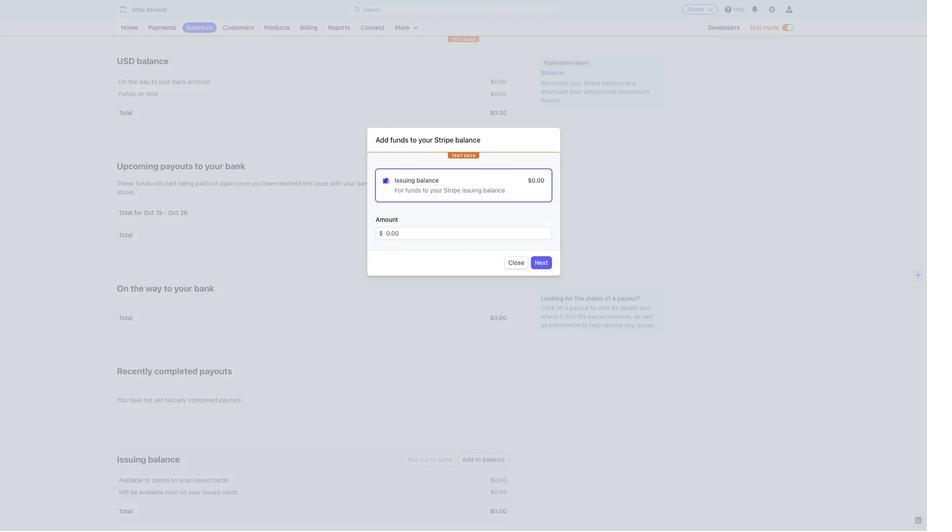 Task type: locate. For each thing, give the bounding box(es) containing it.
usd up funds
[[117, 56, 135, 66]]

customers link
[[219, 22, 258, 33]]

out right pay
[[420, 456, 429, 463]]

total
[[119, 109, 133, 116], [119, 209, 133, 216], [119, 231, 133, 239], [119, 314, 133, 321], [119, 507, 133, 515]]

and up transaction
[[626, 79, 636, 87]]

svg image right week
[[443, 185, 448, 190]]

out right paid
[[209, 180, 218, 187]]

is
[[565, 313, 570, 320]]

on for on the way to your bank account
[[119, 78, 127, 85]]

1 vertical spatial add
[[376, 136, 389, 144]]

usd left 'balance.'
[[311, 28, 324, 35]]

payout?
[[617, 295, 640, 302]]

1 vertical spatial and
[[640, 304, 651, 311]]

0 vertical spatial issued
[[193, 476, 211, 484]]

26 right –
[[498, 184, 505, 191]]

1 vertical spatial any
[[177, 396, 186, 404]]

1 vertical spatial have
[[129, 396, 142, 404]]

row containing will be available soon on your issued cards
[[117, 485, 509, 500]]

for
[[134, 209, 142, 216], [565, 295, 573, 302]]

payouts up payouts.
[[200, 366, 232, 376]]

will be available soon on your issued cards
[[119, 489, 238, 496]]

reports
[[328, 24, 350, 31]]

issuing balance
[[395, 177, 439, 184], [117, 454, 180, 464]]

home
[[121, 24, 138, 31]]

1 vertical spatial grid
[[117, 202, 509, 246]]

3 grid from the top
[[117, 471, 509, 523]]

2 horizontal spatial usd
[[311, 28, 324, 35]]

more
[[395, 24, 410, 31]]

0 vertical spatial on
[[119, 78, 127, 85]]

$0.00 for row containing on the way to your bank account
[[491, 78, 507, 85]]

0 horizontal spatial svg image
[[455, 185, 460, 190]]

home link
[[117, 22, 142, 33]]

any
[[625, 321, 635, 329], [177, 396, 186, 404]]

view
[[598, 304, 611, 311]]

and inside highlighted report balance reconcile your stripe balance and download your categorized transaction history.
[[626, 79, 636, 87]]

issuing up for
[[395, 177, 415, 184]]

0 vertical spatial 26
[[498, 184, 505, 191]]

being
[[178, 180, 194, 187]]

on the way to your bank
[[117, 283, 214, 293]]

1 vertical spatial a
[[613, 295, 616, 302]]

pay out to bank button
[[405, 454, 456, 466]]

payouts.
[[219, 396, 243, 404]]

issuing
[[395, 177, 415, 184], [462, 186, 482, 194], [117, 454, 146, 464]]

payments link
[[144, 22, 181, 33]]

6 row from the top
[[117, 485, 509, 500]]

way for on the way to your bank account
[[139, 78, 150, 85]]

completed up you have not yet had any completed payouts.
[[154, 366, 198, 376]]

add for add to balance
[[463, 456, 474, 463]]

1 vertical spatial out
[[209, 180, 218, 187]]

details
[[620, 304, 639, 311]]

you
[[117, 396, 127, 404]]

2 grid from the top
[[117, 202, 509, 246]]

svg image right 1 week popup button
[[455, 185, 460, 190]]

0 horizontal spatial usd
[[117, 56, 135, 66]]

issued down the available to spend on your issued cards
[[203, 489, 221, 496]]

for for oct
[[134, 209, 142, 216]]

upcoming payouts to your bank
[[117, 161, 245, 171]]

2 horizontal spatial out
[[420, 456, 429, 463]]

funds on hold
[[119, 90, 158, 97]]

on up it
[[557, 304, 564, 311]]

top-ups
[[156, 2, 180, 9]]

issuing balance up "spend"
[[117, 454, 180, 464]]

for
[[395, 186, 404, 194]]

for inside looking for the status of a payout? click on a payout to view its details and where it is in the payout process, as well as information to help resolve any issues.
[[565, 295, 573, 302]]

2 vertical spatial stripe
[[444, 186, 461, 194]]

tab list containing overview
[[117, 0, 793, 14]]

svg image left the "please"
[[126, 29, 131, 34]]

0 horizontal spatial and
[[626, 79, 636, 87]]

0 horizontal spatial add
[[376, 136, 389, 144]]

26 right "-"
[[180, 209, 188, 216]]

these
[[117, 180, 134, 187]]

1 vertical spatial svg image
[[443, 185, 448, 190]]

2 vertical spatial issuing
[[117, 454, 146, 464]]

usd balance
[[117, 56, 169, 66]]

1 horizontal spatial svg image
[[721, 29, 726, 34]]

you have not yet had any completed payouts.
[[117, 396, 243, 404]]

payout up in
[[570, 304, 589, 311]]

2 row from the top
[[117, 86, 509, 102]]

your inside these funds will start being paid out again once you have resolved the issue with your bank account above.
[[343, 180, 355, 187]]

as down where
[[541, 321, 548, 329]]

balance inside button
[[483, 456, 505, 463]]

highlighted
[[544, 59, 573, 66]]

add for add bank account
[[730, 28, 741, 35]]

stripe
[[584, 79, 600, 87], [435, 136, 454, 144], [444, 186, 461, 194]]

0 vertical spatial out
[[286, 28, 295, 35]]

add
[[730, 28, 741, 35], [376, 136, 389, 144], [463, 456, 474, 463]]

issuing balance up 1 on the left
[[395, 177, 439, 184]]

2 vertical spatial grid
[[117, 471, 509, 523]]

0 horizontal spatial any
[[177, 396, 186, 404]]

grid containing available to spend on your issued cards
[[117, 471, 509, 523]]

1 horizontal spatial out
[[286, 28, 295, 35]]

create
[[688, 6, 705, 12]]

2 horizontal spatial a
[[613, 295, 616, 302]]

svg image
[[126, 29, 131, 34], [443, 185, 448, 190]]

add for add funds to your stripe balance
[[376, 136, 389, 144]]

0 horizontal spatial for
[[134, 209, 142, 216]]

help
[[590, 321, 602, 329]]

19
[[476, 184, 482, 191], [156, 209, 162, 216]]

svg image left add bank account
[[721, 29, 726, 34]]

1 horizontal spatial and
[[640, 304, 651, 311]]

start
[[164, 180, 177, 187]]

grid
[[117, 72, 509, 124], [117, 202, 509, 246], [117, 471, 509, 523]]

the inside these funds will start being paid out again once you have resolved the issue with your bank account above.
[[303, 180, 312, 187]]

3 row from the top
[[117, 102, 509, 124]]

1 vertical spatial issuing balance
[[117, 454, 180, 464]]

1 vertical spatial for
[[565, 295, 573, 302]]

1 vertical spatial issuing
[[462, 186, 482, 194]]

usd
[[174, 28, 186, 35], [311, 28, 324, 35], [117, 56, 135, 66]]

customers
[[223, 24, 254, 31]]

1 vertical spatial payouts
[[200, 366, 232, 376]]

funds for for
[[406, 186, 421, 194]]

5 total from the top
[[119, 507, 133, 515]]

payouts up start
[[160, 161, 193, 171]]

1 horizontal spatial 19
[[476, 184, 482, 191]]

any right the had
[[177, 396, 186, 404]]

issuing up "available"
[[117, 454, 146, 464]]

1 horizontal spatial any
[[625, 321, 635, 329]]

1 horizontal spatial for
[[565, 295, 573, 302]]

1 horizontal spatial as
[[634, 313, 641, 320]]

have left not in the left of the page
[[129, 396, 142, 404]]

1 vertical spatial as
[[541, 321, 548, 329]]

2 horizontal spatial issuing
[[462, 186, 482, 194]]

$0.00 for fifth row from the bottom
[[490, 109, 507, 116]]

0 vertical spatial for
[[134, 209, 142, 216]]

1 vertical spatial 19
[[156, 209, 162, 216]]

0 vertical spatial and
[[626, 79, 636, 87]]

0 horizontal spatial have
[[129, 396, 142, 404]]

0 vertical spatial a
[[169, 28, 172, 35]]

payments
[[148, 24, 176, 31]]

0 vertical spatial as
[[634, 313, 641, 320]]

download
[[541, 88, 568, 95]]

please
[[136, 28, 155, 35]]

4 row from the top
[[117, 307, 509, 329]]

0 vertical spatial stripe
[[584, 79, 600, 87]]

1 grid from the top
[[117, 72, 509, 124]]

stripe for issuing
[[444, 186, 461, 194]]

4 total from the top
[[119, 314, 133, 321]]

5 row from the top
[[117, 471, 509, 488]]

soon
[[165, 489, 178, 496]]

a up is
[[565, 304, 569, 311]]

1 horizontal spatial add
[[463, 456, 474, 463]]

0 vertical spatial have
[[263, 180, 276, 187]]

on up 'soon'
[[171, 476, 178, 484]]

have
[[263, 180, 276, 187], [129, 396, 142, 404]]

1 total from the top
[[119, 109, 133, 116]]

usd right add
[[174, 28, 186, 35]]

more button
[[391, 22, 423, 33]]

2 vertical spatial a
[[565, 304, 569, 311]]

ups
[[170, 2, 180, 9]]

row containing on the way to your bank account
[[117, 72, 509, 90]]

issued
[[193, 476, 211, 484], [203, 489, 221, 496]]

0 vertical spatial payouts
[[160, 161, 193, 171]]

1 horizontal spatial a
[[565, 304, 569, 311]]

issuing left –
[[462, 186, 482, 194]]

1 vertical spatial stripe
[[435, 136, 454, 144]]

as left well at the right bottom of the page
[[634, 313, 641, 320]]

0 horizontal spatial a
[[169, 28, 172, 35]]

balance
[[137, 56, 169, 66], [602, 79, 624, 87], [456, 136, 481, 144], [417, 177, 439, 184], [484, 186, 505, 194], [148, 454, 180, 464], [483, 456, 505, 463]]

issued up will be available soon on your issued cards on the bottom left of page
[[193, 476, 211, 484]]

completed left payouts.
[[188, 396, 218, 404]]

a
[[169, 28, 172, 35], [613, 295, 616, 302], [565, 304, 569, 311]]

any down process, in the right bottom of the page
[[625, 321, 635, 329]]

atlas account
[[132, 6, 167, 13]]

had
[[165, 396, 175, 404]]

0 vertical spatial svg image
[[721, 29, 726, 34]]

2 vertical spatial add
[[463, 456, 474, 463]]

a right add
[[169, 28, 172, 35]]

for down above.
[[134, 209, 142, 216]]

svg image
[[721, 29, 726, 34], [455, 185, 460, 190]]

highlighted report balance reconcile your stripe balance and download your categorized transaction history.
[[541, 59, 650, 104]]

1 vertical spatial completed
[[188, 396, 218, 404]]

0 horizontal spatial issuing
[[117, 454, 146, 464]]

balance.
[[326, 28, 350, 35]]

and up well at the right bottom of the page
[[640, 304, 651, 311]]

payout
[[570, 304, 589, 311], [588, 313, 607, 320]]

1 horizontal spatial 26
[[498, 184, 505, 191]]

0 vertical spatial any
[[625, 321, 635, 329]]

and inside looking for the status of a payout? click on a payout to view its details and where it is in the payout process, as well as information to help resolve any issues.
[[640, 304, 651, 311]]

funds inside these funds will start being paid out again once you have resolved the issue with your bank account above.
[[136, 180, 151, 187]]

will
[[153, 180, 162, 187]]

as
[[634, 313, 641, 320], [541, 321, 548, 329]]

on
[[137, 90, 144, 97], [557, 304, 564, 311], [171, 476, 178, 484], [180, 489, 187, 496]]

add bank account
[[730, 28, 781, 35]]

0 horizontal spatial 26
[[180, 209, 188, 216]]

$0.00
[[491, 78, 507, 85], [491, 90, 507, 97], [490, 109, 507, 116], [528, 177, 545, 184], [490, 314, 507, 321], [491, 476, 507, 484], [491, 489, 507, 496], [490, 507, 507, 515]]

0 vertical spatial add
[[730, 28, 741, 35]]

for right looking
[[565, 295, 573, 302]]

1 horizontal spatial issuing balance
[[395, 177, 439, 184]]

0 vertical spatial issuing
[[395, 177, 415, 184]]

1 row from the top
[[117, 72, 509, 90]]

row
[[117, 72, 509, 90], [117, 86, 509, 102], [117, 102, 509, 124], [117, 307, 509, 329], [117, 471, 509, 488], [117, 485, 509, 500], [117, 500, 509, 523]]

data
[[464, 37, 476, 42]]

have right you
[[263, 180, 276, 187]]

1 vertical spatial 26
[[180, 209, 188, 216]]

payouts
[[160, 161, 193, 171], [200, 366, 232, 376]]

1 horizontal spatial payouts
[[200, 366, 232, 376]]

0 horizontal spatial svg image
[[126, 29, 131, 34]]

tab list
[[117, 0, 793, 14]]

payout up help
[[588, 313, 607, 320]]

available to spend on your issued cards
[[119, 476, 229, 484]]

way
[[139, 78, 150, 85], [146, 283, 162, 293]]

status
[[586, 295, 604, 302]]

test
[[750, 24, 762, 31]]

Search… search field
[[349, 4, 561, 15]]

$ button
[[376, 227, 383, 239]]

1 horizontal spatial svg image
[[443, 185, 448, 190]]

recently completed payouts
[[117, 366, 232, 376]]

2 horizontal spatial add
[[730, 28, 741, 35]]

out right 'pay'
[[286, 28, 295, 35]]

cards
[[213, 476, 229, 484], [222, 489, 238, 496]]

0 horizontal spatial as
[[541, 321, 548, 329]]

top-ups link
[[156, 0, 180, 13]]

26
[[498, 184, 505, 191], [180, 209, 188, 216]]

1 vertical spatial way
[[146, 283, 162, 293]]

well
[[642, 313, 653, 320]]

stripe inside highlighted report balance reconcile your stripe balance and download your categorized transaction history.
[[584, 79, 600, 87]]

1 horizontal spatial have
[[263, 180, 276, 187]]

0 horizontal spatial out
[[209, 180, 218, 187]]

a right of
[[613, 295, 616, 302]]

close
[[509, 259, 525, 266]]

0 vertical spatial way
[[139, 78, 150, 85]]

2 vertical spatial out
[[420, 456, 429, 463]]

pay out to bank
[[408, 456, 452, 463]]

0 vertical spatial grid
[[117, 72, 509, 124]]

$0.00 for row containing available to spend on your issued cards
[[491, 476, 507, 484]]

1 vertical spatial issued
[[203, 489, 221, 496]]

to
[[267, 28, 273, 35], [151, 78, 157, 85], [410, 136, 417, 144], [195, 161, 203, 171], [423, 186, 429, 194], [164, 283, 172, 293], [591, 304, 596, 311], [583, 321, 588, 329], [431, 456, 437, 463], [476, 456, 481, 463], [145, 476, 150, 484]]

issue
[[314, 180, 328, 187]]

balances link
[[182, 22, 217, 33]]

1 vertical spatial on
[[117, 283, 129, 293]]

account inside button
[[758, 28, 781, 35]]

3 total from the top
[[119, 231, 133, 239]]

overview link
[[117, 0, 144, 13]]

on
[[119, 78, 127, 85], [117, 283, 129, 293]]

None text field
[[383, 227, 552, 239]]



Task type: describe. For each thing, give the bounding box(es) containing it.
grid containing on the way to your bank account
[[117, 72, 509, 124]]

please add a usd denominated bank account to pay out your usd balance.
[[136, 28, 350, 35]]

oct 19 – oct 26
[[464, 184, 505, 191]]

row containing available to spend on your issued cards
[[117, 471, 509, 488]]

spend
[[152, 476, 169, 484]]

0 horizontal spatial payouts
[[160, 161, 193, 171]]

be
[[130, 489, 137, 496]]

with
[[330, 180, 342, 187]]

grid containing total for
[[117, 202, 509, 246]]

transaction
[[618, 88, 650, 95]]

funds for these
[[136, 180, 151, 187]]

1 vertical spatial payout
[[588, 313, 607, 320]]

click
[[541, 304, 555, 311]]

in
[[571, 313, 576, 320]]

bank inside these funds will start being paid out again once you have resolved the issue with your bank account above.
[[357, 180, 371, 187]]

close button
[[505, 257, 528, 269]]

of
[[605, 295, 611, 302]]

available
[[119, 476, 143, 484]]

svg image inside 1 week popup button
[[443, 185, 448, 190]]

on inside looking for the status of a payout? click on a payout to view its details and where it is in the payout process, as well as information to help resolve any issues.
[[557, 304, 564, 311]]

balances
[[187, 24, 213, 31]]

test data
[[452, 37, 476, 42]]

$0.00 for fourth row from the top of the page
[[490, 314, 507, 321]]

1 horizontal spatial usd
[[174, 28, 186, 35]]

0 vertical spatial 19
[[476, 184, 482, 191]]

history.
[[541, 97, 562, 104]]

account inside these funds will start being paid out again once you have resolved the issue with your bank account above.
[[372, 180, 395, 187]]

products
[[264, 24, 290, 31]]

week
[[424, 184, 439, 191]]

1 week button
[[416, 182, 451, 194]]

process,
[[609, 313, 633, 320]]

recently
[[117, 366, 153, 376]]

hold
[[146, 90, 158, 97]]

balance inside highlighted report balance reconcile your stripe balance and download your categorized transaction history.
[[602, 79, 624, 87]]

add bank account button
[[718, 26, 785, 38]]

0 vertical spatial cards
[[213, 476, 229, 484]]

connect
[[361, 24, 385, 31]]

reports link
[[324, 22, 355, 33]]

products link
[[260, 22, 294, 33]]

account
[[146, 6, 167, 13]]

above.
[[117, 188, 135, 196]]

its
[[612, 304, 619, 311]]

test
[[452, 37, 463, 42]]

on right 'soon'
[[180, 489, 187, 496]]

amount
[[376, 216, 398, 223]]

categorized
[[584, 88, 617, 95]]

0 vertical spatial payout
[[570, 304, 589, 311]]

pay
[[274, 28, 285, 35]]

add to balance
[[463, 456, 505, 463]]

any inside looking for the status of a payout? click on a payout to view its details and where it is in the payout process, as well as information to help resolve any issues.
[[625, 321, 635, 329]]

next
[[535, 259, 548, 266]]

-
[[164, 209, 167, 216]]

way for on the way to your bank
[[146, 283, 162, 293]]

$0.00 for 1st row from the bottom of the page
[[490, 507, 507, 515]]

$0.00 for row containing funds on hold
[[491, 90, 507, 97]]

resolved
[[278, 180, 302, 187]]

billing link
[[296, 22, 322, 33]]

these funds will start being paid out again once you have resolved the issue with your bank account above.
[[117, 180, 395, 196]]

reconcile
[[541, 79, 568, 87]]

upcoming
[[117, 161, 159, 171]]

1 vertical spatial svg image
[[455, 185, 460, 190]]

svg image inside add bank account button
[[721, 29, 726, 34]]

7 row from the top
[[117, 500, 509, 523]]

0 horizontal spatial 19
[[156, 209, 162, 216]]

paid
[[195, 180, 207, 187]]

1 vertical spatial cards
[[222, 489, 238, 496]]

yet
[[154, 396, 163, 404]]

add funds to your stripe balance
[[376, 136, 481, 144]]

search…
[[363, 6, 385, 13]]

on left hold
[[137, 90, 144, 97]]

balance
[[541, 69, 564, 76]]

$0.00 for row containing will be available soon on your issued cards
[[491, 489, 507, 496]]

denominated
[[188, 28, 225, 35]]

add
[[156, 28, 167, 35]]

connect link
[[356, 22, 389, 33]]

out inside button
[[420, 456, 429, 463]]

information
[[549, 321, 581, 329]]

balance link
[[541, 68, 660, 77]]

developers
[[708, 24, 740, 31]]

row containing funds on hold
[[117, 86, 509, 102]]

funds for add
[[390, 136, 409, 144]]

pay
[[408, 456, 418, 463]]

1 week
[[420, 184, 439, 191]]

available
[[139, 489, 163, 496]]

for funds to your stripe issuing balance
[[395, 186, 505, 194]]

top-
[[156, 2, 170, 9]]

1 horizontal spatial issuing
[[395, 177, 415, 184]]

1
[[420, 184, 423, 191]]

0 vertical spatial svg image
[[126, 29, 131, 34]]

issues.
[[636, 321, 656, 329]]

0 vertical spatial completed
[[154, 366, 198, 376]]

stripe for balance
[[435, 136, 454, 144]]

0 vertical spatial issuing balance
[[395, 177, 439, 184]]

notifications image
[[752, 6, 759, 13]]

atlas
[[132, 6, 145, 13]]

developers link
[[704, 22, 745, 33]]

next button
[[532, 257, 552, 269]]

out inside these funds will start being paid out again once you have resolved the issue with your bank account above.
[[209, 180, 218, 187]]

atlas account button
[[117, 3, 176, 16]]

on for on the way to your bank
[[117, 283, 129, 293]]

overview
[[117, 2, 144, 9]]

again
[[220, 180, 235, 187]]

have inside these funds will start being paid out again once you have resolved the issue with your bank account above.
[[263, 180, 276, 187]]

0 horizontal spatial issuing balance
[[117, 454, 180, 464]]

report
[[574, 59, 590, 66]]

for for the
[[565, 295, 573, 302]]

add to balance button
[[459, 454, 509, 466]]

2 total from the top
[[119, 209, 133, 216]]

where
[[541, 313, 558, 320]]

resolve
[[603, 321, 623, 329]]

test mode
[[750, 24, 780, 31]]

it
[[560, 313, 564, 320]]



Task type: vqa. For each thing, say whether or not it's contained in the screenshot.
the bottom issued
yes



